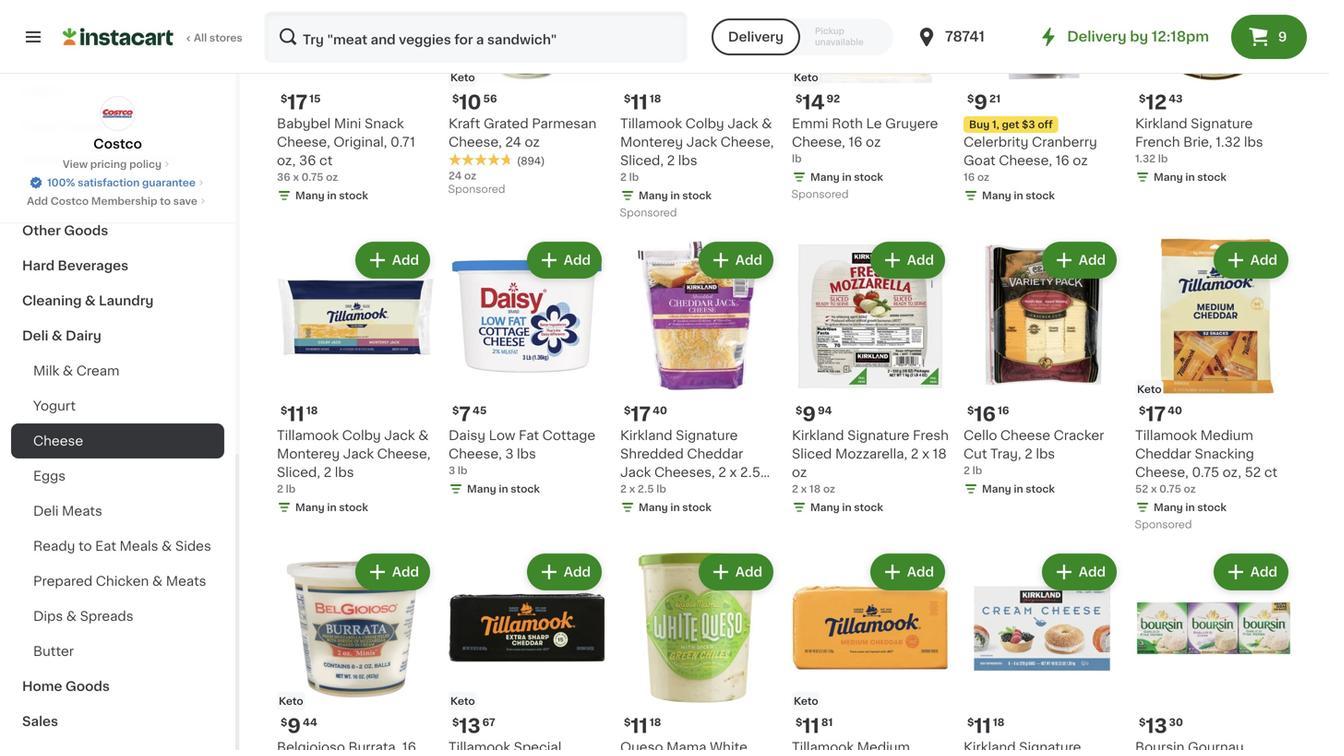 Task type: locate. For each thing, give the bounding box(es) containing it.
0 vertical spatial tillamook colby jack & monterey jack cheese, sliced, 2 lbs 2 lb
[[620, 117, 774, 182]]

11
[[631, 93, 648, 112], [287, 405, 304, 424], [631, 717, 648, 736], [802, 717, 820, 736], [974, 717, 991, 736]]

1 horizontal spatial 3
[[505, 448, 514, 461]]

0 horizontal spatial ct
[[319, 154, 333, 167]]

17 left 15
[[287, 93, 308, 112]]

40 for kirkland signature shredded cheddar jack cheeses, 2 x 2.5 lbs
[[653, 406, 667, 416]]

16 inside $ 16 16
[[998, 406, 1009, 416]]

40
[[653, 406, 667, 416], [1168, 406, 1182, 416]]

ct for $ 17 15
[[319, 154, 333, 167]]

paper
[[22, 119, 61, 132]]

1 horizontal spatial meats
[[166, 575, 206, 588]]

cheeses,
[[654, 466, 715, 479]]

kirkland up french
[[1135, 117, 1188, 130]]

keto up tillamook medium cheddar snacking cheese, 0.75 oz, 52 ct 52 x 0.75 oz
[[1137, 384, 1162, 395]]

kirkland for 12
[[1135, 117, 1188, 130]]

1.32
[[1216, 136, 1241, 149], [1135, 154, 1156, 164]]

lb inside daisy low fat cottage cheese, 3 lbs 3 lb
[[458, 466, 468, 476]]

2 horizontal spatial signature
[[1191, 117, 1253, 130]]

0 horizontal spatial 52
[[1135, 484, 1148, 494]]

home goods
[[22, 680, 110, 693]]

0 vertical spatial costco
[[93, 138, 142, 150]]

$ 16 16
[[967, 405, 1009, 424]]

add
[[27, 196, 48, 206], [392, 254, 419, 267], [564, 254, 591, 267], [735, 254, 762, 267], [907, 254, 934, 267], [1079, 254, 1106, 267], [1251, 254, 1277, 267], [392, 566, 419, 579], [564, 566, 591, 579], [735, 566, 762, 579], [907, 566, 934, 579], [1079, 566, 1106, 579], [1251, 566, 1277, 579]]

lbs inside kirkland signature shredded cheddar jack cheeses, 2 x 2.5 lbs
[[620, 485, 640, 498]]

1 horizontal spatial to
[[160, 196, 171, 206]]

14
[[802, 93, 825, 112]]

health & personal care link
[[11, 143, 224, 178]]

12:18pm
[[1152, 30, 1209, 43]]

oz,
[[277, 154, 296, 167], [1223, 466, 1242, 479]]

all
[[194, 33, 207, 43]]

2 vertical spatial goods
[[65, 680, 110, 693]]

0 horizontal spatial signature
[[676, 429, 738, 442]]

deli inside 'link'
[[22, 330, 48, 342]]

goods for paper goods
[[64, 119, 109, 132]]

$ 17 40
[[624, 405, 667, 424], [1139, 405, 1182, 424]]

44
[[303, 718, 317, 728]]

kirkland for 9
[[792, 429, 844, 442]]

1 horizontal spatial 13
[[1146, 717, 1167, 736]]

0 horizontal spatial cheddar
[[687, 448, 743, 461]]

in
[[842, 172, 852, 182], [1186, 172, 1195, 182], [327, 191, 337, 201], [670, 191, 680, 201], [1014, 191, 1023, 201], [499, 484, 508, 494], [1014, 484, 1023, 494], [327, 503, 337, 513], [670, 503, 680, 513], [842, 503, 852, 513], [1186, 503, 1195, 513]]

2 horizontal spatial tillamook
[[1135, 429, 1197, 442]]

2 horizontal spatial kirkland
[[1135, 117, 1188, 130]]

Search field
[[266, 13, 686, 61]]

&
[[762, 117, 772, 130], [70, 154, 80, 167], [85, 294, 96, 307], [52, 330, 62, 342], [63, 365, 73, 378], [418, 429, 429, 442], [162, 540, 172, 553], [152, 575, 163, 588], [66, 610, 77, 623]]

9 for $ 9 44
[[287, 717, 301, 736]]

9 button
[[1231, 15, 1307, 59]]

1 horizontal spatial delivery
[[1067, 30, 1127, 43]]

18
[[650, 94, 661, 104], [306, 406, 318, 416], [933, 448, 947, 461], [809, 484, 821, 494], [650, 718, 661, 728], [993, 718, 1005, 728]]

1 40 from the left
[[653, 406, 667, 416]]

cheese up tray,
[[1001, 429, 1051, 442]]

oz, down babybel
[[277, 154, 296, 167]]

hard
[[22, 259, 55, 272]]

ct for $ 17 40
[[1264, 466, 1278, 479]]

hard beverages link
[[11, 248, 224, 283]]

17 for kirkland signature shredded cheddar jack cheeses, 2 x 2.5 lbs
[[631, 405, 651, 424]]

dips
[[33, 610, 63, 623]]

keto for 14
[[794, 72, 818, 83]]

cheddar inside tillamook medium cheddar snacking cheese, 0.75 oz, 52 ct 52 x 0.75 oz
[[1135, 448, 1192, 461]]

& left sides
[[162, 540, 172, 553]]

costco down 100%
[[51, 196, 89, 206]]

0 horizontal spatial 40
[[653, 406, 667, 416]]

signature up the cheeses,
[[676, 429, 738, 442]]

2 horizontal spatial 17
[[1146, 405, 1166, 424]]

0 horizontal spatial delivery
[[728, 30, 784, 43]]

$ 17 40 up tillamook medium cheddar snacking cheese, 0.75 oz, 52 ct 52 x 0.75 oz
[[1139, 405, 1182, 424]]

sliced,
[[620, 154, 664, 167], [277, 466, 320, 479]]

0 vertical spatial goods
[[64, 119, 109, 132]]

0 horizontal spatial 17
[[287, 93, 308, 112]]

1 horizontal spatial tillamook colby jack & monterey jack cheese, sliced, 2 lbs 2 lb
[[620, 117, 774, 182]]

1 vertical spatial to
[[78, 540, 92, 553]]

1 vertical spatial 0.75
[[1192, 466, 1219, 479]]

& left daisy
[[418, 429, 429, 442]]

gruyere
[[885, 117, 938, 130]]

product group
[[449, 0, 606, 200], [620, 0, 777, 223], [792, 0, 949, 205], [277, 238, 434, 519], [449, 238, 606, 500], [620, 238, 777, 519], [792, 238, 949, 519], [964, 238, 1121, 500], [1135, 238, 1292, 535], [277, 550, 434, 750], [449, 550, 606, 750], [620, 550, 777, 750], [792, 550, 949, 750], [964, 550, 1121, 750], [1135, 550, 1292, 750]]

meats up "eat"
[[62, 505, 102, 518]]

cheese down yogurt
[[33, 435, 83, 448]]

cheese, inside daisy low fat cottage cheese, 3 lbs 3 lb
[[449, 448, 502, 461]]

1 horizontal spatial 17
[[631, 405, 651, 424]]

deli meats
[[33, 505, 102, 518]]

0 horizontal spatial meats
[[62, 505, 102, 518]]

dips & spreads link
[[11, 599, 224, 634]]

service type group
[[712, 18, 894, 55]]

$ 17 40 up shredded
[[624, 405, 667, 424]]

0 vertical spatial ct
[[319, 154, 333, 167]]

meats down sides
[[166, 575, 206, 588]]

16 down cranberry
[[1056, 154, 1070, 167]]

keto up $ 9 44
[[279, 696, 303, 707]]

1 horizontal spatial 0.75
[[1159, 484, 1181, 494]]

1 horizontal spatial monterey
[[620, 136, 683, 149]]

0.75 for $ 17 40
[[1159, 484, 1181, 494]]

$ 17 40 for tillamook medium cheddar snacking cheese, 0.75 oz, 52 ct
[[1139, 405, 1182, 424]]

2 $ 17 40 from the left
[[1139, 405, 1182, 424]]

$ inside $ 16 16
[[967, 406, 974, 416]]

3 down daisy
[[449, 466, 455, 476]]

& right chicken
[[152, 575, 163, 588]]

sponsored badge image for 10
[[449, 185, 504, 195]]

x inside babybel mini snack cheese, original, 0.71 oz, 36 ct 36 x 0.75 oz
[[293, 172, 299, 182]]

oz, inside babybel mini snack cheese, original, 0.71 oz, 36 ct 36 x 0.75 oz
[[277, 154, 296, 167]]

laundry
[[99, 294, 154, 307]]

0.75 inside babybel mini snack cheese, original, 0.71 oz, 36 ct 36 x 0.75 oz
[[301, 172, 323, 182]]

1 13 from the left
[[459, 717, 481, 736]]

2 x 2.5 lb
[[620, 484, 666, 494]]

& left emmi at the top right of the page
[[762, 117, 772, 130]]

deli meats link
[[11, 494, 224, 529]]

16 down roth
[[849, 136, 863, 149]]

kirkland inside kirkland signature french brie, 1.32 lbs 1.32 lb
[[1135, 117, 1188, 130]]

deli & dairy
[[22, 330, 101, 342]]

0 horizontal spatial $ 17 40
[[624, 405, 667, 424]]

keto
[[450, 72, 475, 83], [794, 72, 818, 83], [1137, 384, 1162, 395], [279, 696, 303, 707], [450, 696, 475, 707], [794, 696, 818, 707]]

mozzarella,
[[835, 448, 908, 461]]

1 horizontal spatial 40
[[1168, 406, 1182, 416]]

0 horizontal spatial sliced,
[[277, 466, 320, 479]]

lb inside kirkland signature french brie, 1.32 lbs 1.32 lb
[[1158, 154, 1168, 164]]

goods right home
[[65, 680, 110, 693]]

$ 12 43
[[1139, 93, 1183, 112]]

view
[[63, 159, 88, 169]]

1 vertical spatial 1.32
[[1135, 154, 1156, 164]]

deli down eggs
[[33, 505, 59, 518]]

keto up the $ 13 67
[[450, 696, 475, 707]]

cheese inside cheese link
[[33, 435, 83, 448]]

snacking
[[1195, 448, 1254, 461]]

0 vertical spatial 1.32
[[1216, 136, 1241, 149]]

0 horizontal spatial 3
[[449, 466, 455, 476]]

signature up mozzarella,
[[847, 429, 910, 442]]

1 vertical spatial oz,
[[1223, 466, 1242, 479]]

13 for $ 13 67
[[459, 717, 481, 736]]

oz inside babybel mini snack cheese, original, 0.71 oz, 36 ct 36 x 0.75 oz
[[326, 172, 338, 182]]

17 up shredded
[[631, 405, 651, 424]]

signature
[[1191, 117, 1253, 130], [676, 429, 738, 442], [847, 429, 910, 442]]

None search field
[[264, 11, 688, 63]]

1 vertical spatial deli
[[33, 505, 59, 518]]

2.5 down shredded
[[638, 484, 654, 494]]

40 up shredded
[[653, 406, 667, 416]]

cheese, inside celerbrity cranberry goat cheese, 16 oz 16 oz
[[999, 154, 1052, 167]]

1 cheddar from the left
[[687, 448, 743, 461]]

0 horizontal spatial 2.5
[[638, 484, 654, 494]]

2.5
[[740, 466, 761, 479], [638, 484, 654, 494]]

signature inside kirkland signature fresh sliced mozzarella, 2 x 18 oz 2 x 18 oz
[[847, 429, 910, 442]]

ready to eat meals & sides link
[[11, 529, 224, 564]]

13 for $ 13 30
[[1146, 717, 1167, 736]]

36
[[299, 154, 316, 167], [277, 172, 290, 182]]

$ inside $ 10 56
[[452, 94, 459, 104]]

off
[[1038, 120, 1053, 130]]

cheese, inside emmi roth le gruyere cheese, 16 oz lb
[[792, 136, 845, 149]]

lb inside "cello cheese cracker cut tray, 2 lbs 2 lb"
[[973, 466, 982, 476]]

$ 13 67
[[452, 717, 495, 736]]

1 horizontal spatial cheddar
[[1135, 448, 1192, 461]]

16 up tray,
[[998, 406, 1009, 416]]

keto for 9
[[279, 696, 303, 707]]

to inside ready to eat meals & sides link
[[78, 540, 92, 553]]

0 horizontal spatial 36
[[277, 172, 290, 182]]

0 horizontal spatial oz,
[[277, 154, 296, 167]]

0 horizontal spatial 0.75
[[301, 172, 323, 182]]

0 horizontal spatial monterey
[[277, 448, 340, 461]]

67
[[482, 718, 495, 728]]

mini
[[334, 117, 361, 130]]

eat
[[95, 540, 116, 553]]

delivery for delivery
[[728, 30, 784, 43]]

24 down kraft
[[449, 171, 462, 181]]

2 cheddar from the left
[[1135, 448, 1192, 461]]

oz inside "kraft grated parmesan cheese, 24 oz"
[[525, 136, 540, 149]]

delivery inside button
[[728, 30, 784, 43]]

oz inside emmi roth le gruyere cheese, 16 oz lb
[[866, 136, 881, 149]]

2 40 from the left
[[1168, 406, 1182, 416]]

0 horizontal spatial colby
[[342, 429, 381, 442]]

1 horizontal spatial cheese
[[1001, 429, 1051, 442]]

keto up $ 11 81
[[794, 696, 818, 707]]

1.32 right brie, on the right top
[[1216, 136, 1241, 149]]

17 for tillamook medium cheddar snacking cheese, 0.75 oz, 52 ct
[[1146, 405, 1166, 424]]

babybel mini snack cheese, original, 0.71 oz, 36 ct 36 x 0.75 oz
[[277, 117, 415, 182]]

& left dairy at top
[[52, 330, 62, 342]]

0 vertical spatial 3
[[505, 448, 514, 461]]

ct inside babybel mini snack cheese, original, 0.71 oz, 36 ct 36 x 0.75 oz
[[319, 154, 333, 167]]

colby
[[685, 117, 724, 130], [342, 429, 381, 442]]

0 vertical spatial deli
[[22, 330, 48, 342]]

cheese, inside "kraft grated parmesan cheese, 24 oz"
[[449, 136, 502, 149]]

1 $ 17 40 from the left
[[624, 405, 667, 424]]

daisy
[[449, 429, 486, 442]]

keto up 14
[[794, 72, 818, 83]]

1 horizontal spatial oz,
[[1223, 466, 1242, 479]]

roth
[[832, 117, 863, 130]]

to
[[160, 196, 171, 206], [78, 540, 92, 553]]

1 vertical spatial monterey
[[277, 448, 340, 461]]

sponsored badge image
[[449, 185, 504, 195], [792, 190, 848, 200], [620, 208, 676, 219], [1135, 520, 1191, 531]]

40 up tillamook medium cheddar snacking cheese, 0.75 oz, 52 ct 52 x 0.75 oz
[[1168, 406, 1182, 416]]

to down guarantee
[[160, 196, 171, 206]]

product group containing 10
[[449, 0, 606, 200]]

deli up milk
[[22, 330, 48, 342]]

1 horizontal spatial 1.32
[[1216, 136, 1241, 149]]

lbs inside kirkland signature french brie, 1.32 lbs 1.32 lb
[[1244, 136, 1263, 149]]

0 horizontal spatial 24
[[449, 171, 462, 181]]

beverages
[[58, 259, 128, 272]]

0 horizontal spatial cheese
[[33, 435, 83, 448]]

0 horizontal spatial 13
[[459, 717, 481, 736]]

cheddar left snacking
[[1135, 448, 1192, 461]]

1 horizontal spatial 24
[[505, 136, 521, 149]]

jack inside kirkland signature shredded cheddar jack cheeses, 2 x 2.5 lbs
[[620, 466, 651, 479]]

1 horizontal spatial kirkland
[[792, 429, 844, 442]]

delivery
[[1067, 30, 1127, 43], [728, 30, 784, 43]]

1 vertical spatial colby
[[342, 429, 381, 442]]

24 inside "kraft grated parmesan cheese, 24 oz"
[[505, 136, 521, 149]]

deli for deli & dairy
[[22, 330, 48, 342]]

buy
[[969, 120, 990, 130]]

kirkland
[[1135, 117, 1188, 130], [620, 429, 672, 442], [792, 429, 844, 442]]

0 horizontal spatial kirkland
[[620, 429, 672, 442]]

0 vertical spatial 52
[[1245, 466, 1261, 479]]

to left "eat"
[[78, 540, 92, 553]]

13 left 30
[[1146, 717, 1167, 736]]

save
[[173, 196, 197, 206]]

costco
[[93, 138, 142, 150], [51, 196, 89, 206]]

add costco membership to save
[[27, 196, 197, 206]]

kirkland inside kirkland signature fresh sliced mozzarella, 2 x 18 oz 2 x 18 oz
[[792, 429, 844, 442]]

$ inside the $ 13 67
[[452, 718, 459, 728]]

1 horizontal spatial 52
[[1245, 466, 1261, 479]]

1 vertical spatial sliced,
[[277, 466, 320, 479]]

2 vertical spatial 0.75
[[1159, 484, 1181, 494]]

0 horizontal spatial costco
[[51, 196, 89, 206]]

0 vertical spatial sliced,
[[620, 154, 664, 167]]

signature inside kirkland signature french brie, 1.32 lbs 1.32 lb
[[1191, 117, 1253, 130]]

1 horizontal spatial $ 17 40
[[1139, 405, 1182, 424]]

2.5 inside kirkland signature shredded cheddar jack cheeses, 2 x 2.5 lbs
[[740, 466, 761, 479]]

cheese,
[[277, 136, 330, 149], [449, 136, 502, 149], [721, 136, 774, 149], [792, 136, 845, 149], [999, 154, 1052, 167], [377, 448, 430, 461], [449, 448, 502, 461], [1135, 466, 1189, 479]]

signature up brie, on the right top
[[1191, 117, 1253, 130]]

oz, down snacking
[[1223, 466, 1242, 479]]

1 vertical spatial 52
[[1135, 484, 1148, 494]]

0 vertical spatial oz,
[[277, 154, 296, 167]]

goods up health & personal care
[[64, 119, 109, 132]]

oz inside tillamook medium cheddar snacking cheese, 0.75 oz, 52 ct 52 x 0.75 oz
[[1184, 484, 1196, 494]]

1 vertical spatial costco
[[51, 196, 89, 206]]

1 vertical spatial goods
[[64, 224, 108, 237]]

cheddar
[[687, 448, 743, 461], [1135, 448, 1192, 461]]

30
[[1169, 718, 1183, 728]]

membership
[[91, 196, 157, 206]]

& up 100%
[[70, 154, 80, 167]]

2.5 right the cheeses,
[[740, 466, 761, 479]]

0 vertical spatial meats
[[62, 505, 102, 518]]

1 horizontal spatial 2.5
[[740, 466, 761, 479]]

1.32 down french
[[1135, 154, 1156, 164]]

1 vertical spatial 24
[[449, 171, 462, 181]]

0 vertical spatial 0.75
[[301, 172, 323, 182]]

0 horizontal spatial tillamook
[[277, 429, 339, 442]]

cranberry
[[1032, 136, 1097, 149]]

deli & dairy link
[[11, 318, 224, 354]]

cheddar inside kirkland signature shredded cheddar jack cheeses, 2 x 2.5 lbs
[[687, 448, 743, 461]]

17 up tillamook medium cheddar snacking cheese, 0.75 oz, 52 ct 52 x 0.75 oz
[[1146, 405, 1166, 424]]

$ 14 92
[[796, 93, 840, 112]]

$ 13 30
[[1139, 717, 1183, 736]]

oz, inside tillamook medium cheddar snacking cheese, 0.75 oz, 52 ct 52 x 0.75 oz
[[1223, 466, 1242, 479]]

le
[[866, 117, 882, 130]]

ct inside tillamook medium cheddar snacking cheese, 0.75 oz, 52 ct 52 x 0.75 oz
[[1264, 466, 1278, 479]]

$ 11 18
[[624, 93, 661, 112], [281, 405, 318, 424], [624, 717, 661, 736], [967, 717, 1005, 736]]

lb
[[792, 154, 802, 164], [1158, 154, 1168, 164], [629, 172, 639, 182], [458, 466, 468, 476], [973, 466, 982, 476], [286, 484, 296, 494], [656, 484, 666, 494]]

celerbrity cranberry goat cheese, 16 oz 16 oz
[[964, 136, 1097, 182]]

cheddar up the cheeses,
[[687, 448, 743, 461]]

goods up beverages
[[64, 224, 108, 237]]

0 vertical spatial 24
[[505, 136, 521, 149]]

& right milk
[[63, 365, 73, 378]]

product group containing 14
[[792, 0, 949, 205]]

0 vertical spatial 36
[[299, 154, 316, 167]]

17 for babybel mini snack cheese, original, 0.71 oz, 36 ct
[[287, 93, 308, 112]]

0 horizontal spatial to
[[78, 540, 92, 553]]

care
[[145, 154, 177, 167]]

kirkland up sliced
[[792, 429, 844, 442]]

3 down low
[[505, 448, 514, 461]]

kirkland up shredded
[[620, 429, 672, 442]]

1 vertical spatial ct
[[1264, 466, 1278, 479]]

13 left 67
[[459, 717, 481, 736]]

1 vertical spatial meats
[[166, 575, 206, 588]]

oz
[[525, 136, 540, 149], [866, 136, 881, 149], [1073, 154, 1088, 167], [464, 171, 476, 181], [326, 172, 338, 182], [977, 172, 989, 182], [792, 466, 807, 479], [823, 484, 835, 494], [1184, 484, 1196, 494]]

24 down the grated
[[505, 136, 521, 149]]

1 horizontal spatial signature
[[847, 429, 910, 442]]

1 horizontal spatial colby
[[685, 117, 724, 130]]

1 vertical spatial tillamook colby jack & monterey jack cheese, sliced, 2 lbs 2 lb
[[277, 429, 430, 494]]

signature inside kirkland signature shredded cheddar jack cheeses, 2 x 2.5 lbs
[[676, 429, 738, 442]]

$ inside $ 9 21
[[967, 94, 974, 104]]

keto for 10
[[450, 72, 475, 83]]

kraft grated parmesan cheese, 24 oz
[[449, 117, 597, 149]]

keto up 10
[[450, 72, 475, 83]]

0 vertical spatial 2.5
[[740, 466, 761, 479]]

1 horizontal spatial ct
[[1264, 466, 1278, 479]]

other goods link
[[11, 213, 224, 248]]

2 13 from the left
[[1146, 717, 1167, 736]]

costco up personal in the top left of the page
[[93, 138, 142, 150]]

43
[[1169, 94, 1183, 104]]

0 vertical spatial monterey
[[620, 136, 683, 149]]

eggs link
[[11, 459, 224, 494]]

costco inside add costco membership to save link
[[51, 196, 89, 206]]

ready
[[33, 540, 75, 553]]

oz, for $ 17 15
[[277, 154, 296, 167]]

0 vertical spatial to
[[160, 196, 171, 206]]

stock
[[854, 172, 883, 182], [1197, 172, 1227, 182], [339, 191, 368, 201], [682, 191, 712, 201], [1026, 191, 1055, 201], [511, 484, 540, 494], [1026, 484, 1055, 494], [339, 503, 368, 513], [682, 503, 712, 513], [854, 503, 883, 513], [1197, 503, 1227, 513]]



Task type: describe. For each thing, give the bounding box(es) containing it.
0 vertical spatial colby
[[685, 117, 724, 130]]

emmi
[[792, 117, 829, 130]]

signature for 9
[[847, 429, 910, 442]]

oz, for $ 17 40
[[1223, 466, 1242, 479]]

x inside kirkland signature shredded cheddar jack cheeses, 2 x 2.5 lbs
[[730, 466, 737, 479]]

$ 17 40 for kirkland signature shredded cheddar jack cheeses, 2 x 2.5 lbs
[[624, 405, 667, 424]]

emmi roth le gruyere cheese, 16 oz lb
[[792, 117, 938, 164]]

yogurt link
[[11, 389, 224, 424]]

kirkland inside kirkland signature shredded cheddar jack cheeses, 2 x 2.5 lbs
[[620, 429, 672, 442]]

keto for 13
[[450, 696, 475, 707]]

cello
[[964, 429, 997, 442]]

milk & cream link
[[11, 354, 224, 389]]

2 inside kirkland signature shredded cheddar jack cheeses, 2 x 2.5 lbs
[[718, 466, 726, 479]]

sides
[[175, 540, 211, 553]]

sponsored badge image for 17
[[1135, 520, 1191, 531]]

cleaning & laundry link
[[11, 283, 224, 318]]

keto for 17
[[1137, 384, 1162, 395]]

prepared chicken & meats
[[33, 575, 206, 588]]

deli for deli meats
[[33, 505, 59, 518]]

45
[[473, 406, 487, 416]]

$ 11 81
[[796, 717, 833, 736]]

& inside 'link'
[[52, 330, 62, 342]]

prepared chicken & meats link
[[11, 564, 224, 599]]

$ 9 21
[[967, 93, 1001, 112]]

liquor link
[[11, 73, 224, 108]]

delivery by 12:18pm link
[[1038, 26, 1209, 48]]

$ inside $ 9 44
[[281, 718, 287, 728]]

lb inside emmi roth le gruyere cheese, 16 oz lb
[[792, 154, 802, 164]]

16 up 'cello'
[[974, 405, 996, 424]]

cracker
[[1054, 429, 1104, 442]]

56
[[483, 94, 497, 104]]

cleaning
[[22, 294, 82, 307]]

personal
[[83, 154, 142, 167]]

7
[[459, 405, 471, 424]]

ready to eat meals & sides
[[33, 540, 211, 553]]

meals
[[120, 540, 158, 553]]

0 horizontal spatial 1.32
[[1135, 154, 1156, 164]]

costco logo image
[[100, 96, 135, 131]]

home goods link
[[11, 669, 224, 704]]

eggs
[[33, 470, 66, 483]]

x inside tillamook medium cheddar snacking cheese, 0.75 oz, 52 ct 52 x 0.75 oz
[[1151, 484, 1157, 494]]

original,
[[334, 136, 387, 149]]

1 horizontal spatial costco
[[93, 138, 142, 150]]

lbs inside daisy low fat cottage cheese, 3 lbs 3 lb
[[517, 448, 536, 461]]

cottage
[[542, 429, 596, 442]]

cheese, inside babybel mini snack cheese, original, 0.71 oz, 36 ct 36 x 0.75 oz
[[277, 136, 330, 149]]

prepared
[[33, 575, 93, 588]]

9 inside button
[[1278, 30, 1287, 43]]

to inside add costco membership to save link
[[160, 196, 171, 206]]

paper goods
[[22, 119, 109, 132]]

kirkland signature shredded cheddar jack cheeses, 2 x 2.5 lbs
[[620, 429, 761, 498]]

15
[[309, 94, 321, 104]]

buy 1, get $3 off
[[969, 120, 1053, 130]]

paper goods link
[[11, 108, 224, 143]]

0.75 for $ 17 15
[[301, 172, 323, 182]]

100%
[[47, 178, 75, 188]]

0 horizontal spatial tillamook colby jack & monterey jack cheese, sliced, 2 lbs 2 lb
[[277, 429, 430, 494]]

1 vertical spatial 3
[[449, 466, 455, 476]]

spreads
[[80, 610, 133, 623]]

$ 10 56
[[452, 93, 497, 112]]

1 horizontal spatial sliced,
[[620, 154, 664, 167]]

$ inside $ 14 92
[[796, 94, 802, 104]]

cheese inside "cello cheese cracker cut tray, 2 lbs 2 lb"
[[1001, 429, 1051, 442]]

kirkland signature fresh sliced mozzarella, 2 x 18 oz 2 x 18 oz
[[792, 429, 949, 494]]

sponsored badge image for 11
[[620, 208, 676, 219]]

$ inside $ 9 94
[[796, 406, 802, 416]]

2 horizontal spatial 0.75
[[1192, 466, 1219, 479]]

goat
[[964, 154, 996, 167]]

(894)
[[517, 156, 545, 166]]

all stores
[[194, 33, 242, 43]]

product group containing 7
[[449, 238, 606, 500]]

other goods
[[22, 224, 108, 237]]

product group containing 16
[[964, 238, 1121, 500]]

$ 9 94
[[796, 405, 832, 424]]

add costco membership to save link
[[27, 194, 209, 209]]

1 horizontal spatial tillamook
[[620, 117, 682, 130]]

0.71
[[390, 136, 415, 149]]

instacart logo image
[[63, 26, 174, 48]]

milk
[[33, 365, 59, 378]]

yogurt
[[33, 400, 76, 413]]

all stores link
[[63, 11, 244, 63]]

dairy
[[65, 330, 101, 342]]

kraft
[[449, 117, 480, 130]]

& right dips
[[66, 610, 77, 623]]

cello cheese cracker cut tray, 2 lbs 2 lb
[[964, 429, 1104, 476]]

butter link
[[11, 634, 224, 669]]

100% satisfaction guarantee button
[[29, 172, 207, 190]]

81
[[821, 718, 833, 728]]

sales
[[22, 715, 58, 728]]

$ inside $ 13 30
[[1139, 718, 1146, 728]]

1 vertical spatial 36
[[277, 172, 290, 182]]

celerbrity
[[964, 136, 1029, 149]]

1 vertical spatial 2.5
[[638, 484, 654, 494]]

12
[[1146, 93, 1167, 112]]

78741
[[945, 30, 985, 43]]

fat
[[519, 429, 539, 442]]

kirkland signature french brie, 1.32 lbs 1.32 lb
[[1135, 117, 1263, 164]]

satisfaction
[[78, 178, 140, 188]]

goods for other goods
[[64, 224, 108, 237]]

delivery by 12:18pm
[[1067, 30, 1209, 43]]

1,
[[992, 120, 999, 130]]

9 for $ 9 94
[[802, 405, 816, 424]]

9 for $ 9 21
[[974, 93, 988, 112]]

medium
[[1201, 429, 1253, 442]]

guarantee
[[142, 178, 196, 188]]

brie,
[[1183, 136, 1212, 149]]

cream
[[76, 365, 120, 378]]

signature for 12
[[1191, 117, 1253, 130]]

40 for tillamook medium cheddar snacking cheese, 0.75 oz, 52 ct
[[1168, 406, 1182, 416]]

goods for home goods
[[65, 680, 110, 693]]

cheese, inside tillamook medium cheddar snacking cheese, 0.75 oz, 52 ct 52 x 0.75 oz
[[1135, 466, 1189, 479]]

$ inside $ 17 15
[[281, 94, 287, 104]]

tillamook inside tillamook medium cheddar snacking cheese, 0.75 oz, 52 ct 52 x 0.75 oz
[[1135, 429, 1197, 442]]

by
[[1130, 30, 1148, 43]]

1 horizontal spatial 36
[[299, 154, 316, 167]]

lbs inside "cello cheese cracker cut tray, 2 lbs 2 lb"
[[1036, 448, 1055, 461]]

view pricing policy link
[[63, 157, 173, 172]]

$ inside the $ 7 45
[[452, 406, 459, 416]]

$ inside $ 11 81
[[796, 718, 802, 728]]

$ inside "$ 12 43"
[[1139, 94, 1146, 104]]

16 down goat
[[964, 172, 975, 182]]

dips & spreads
[[33, 610, 133, 623]]

cut
[[964, 448, 987, 461]]

delivery button
[[712, 18, 800, 55]]

home
[[22, 680, 62, 693]]

16 inside emmi roth le gruyere cheese, 16 oz lb
[[849, 136, 863, 149]]

stores
[[209, 33, 242, 43]]

sponsored badge image for 14
[[792, 190, 848, 200]]

keto for 11
[[794, 696, 818, 707]]

health
[[22, 154, 66, 167]]

24 oz
[[449, 171, 476, 181]]

delivery for delivery by 12:18pm
[[1067, 30, 1127, 43]]

& down beverages
[[85, 294, 96, 307]]



Task type: vqa. For each thing, say whether or not it's contained in the screenshot.
Fw Gumbo Shrimp image in the right bottom of the page
no



